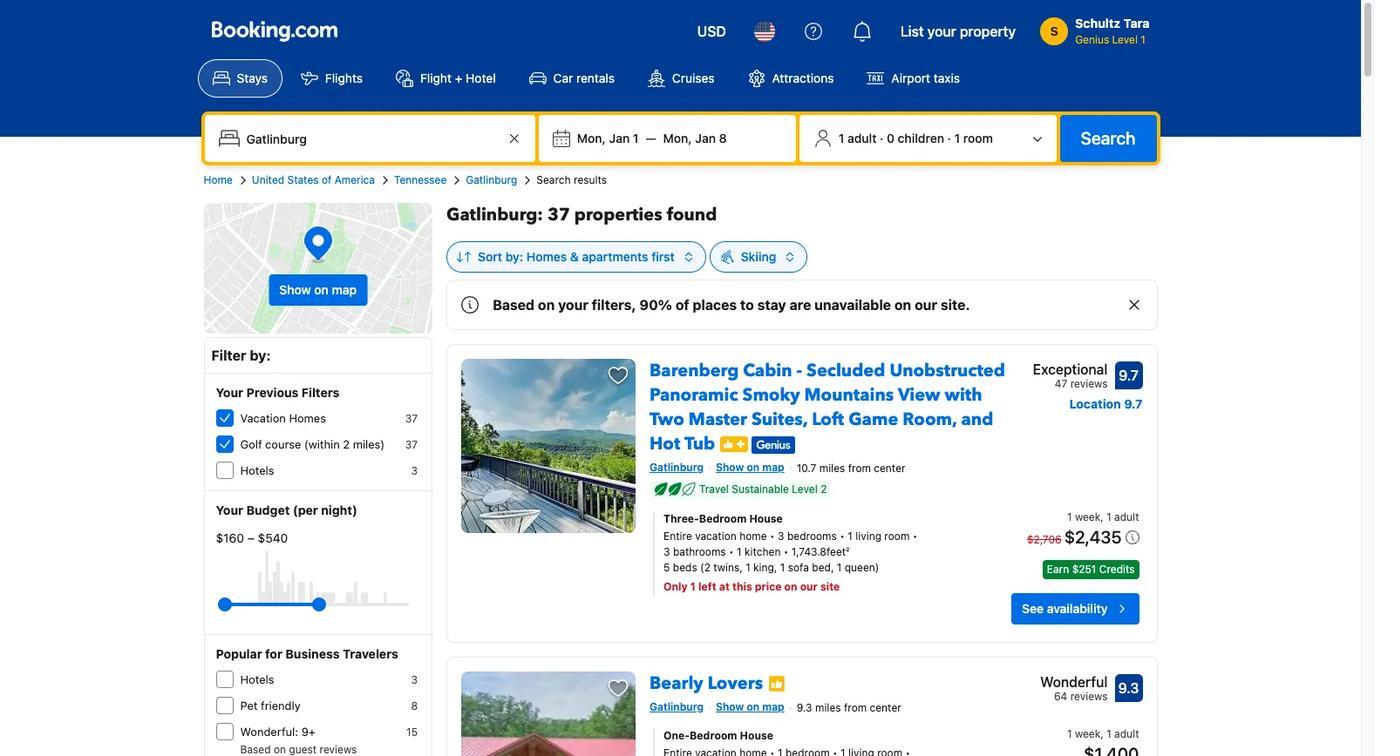 Task type: locate. For each thing, give the bounding box(es) containing it.
search
[[1081, 128, 1136, 148], [537, 174, 571, 187]]

9.3 right the wonderful 64 reviews
[[1118, 681, 1139, 697]]

1 vertical spatial homes
[[289, 412, 326, 426]]

0 vertical spatial homes
[[526, 249, 567, 264]]

homes
[[526, 249, 567, 264], [289, 412, 326, 426]]

0 horizontal spatial 8
[[411, 700, 418, 713]]

9.7 down scored 9.7 'element'
[[1124, 397, 1143, 412]]

price
[[755, 581, 782, 594]]

your
[[927, 24, 956, 39], [558, 297, 589, 313]]

level down tara
[[1112, 33, 1138, 46]]

0 vertical spatial 1 week , 1 adult
[[1067, 511, 1139, 524]]

37
[[548, 203, 570, 227], [405, 412, 418, 426], [405, 439, 418, 452]]

2 vertical spatial show on map
[[716, 701, 785, 714]]

0 vertical spatial by:
[[506, 249, 523, 264]]

flights
[[325, 71, 363, 85]]

jan left —
[[609, 131, 630, 146]]

10.7 miles from center
[[797, 462, 906, 475]]

· left "0"
[[880, 131, 884, 146]]

week down the wonderful 64 reviews
[[1075, 728, 1101, 741]]

Where are you going? field
[[239, 123, 504, 154]]

9+
[[301, 725, 316, 739]]

booking.com image
[[211, 21, 337, 42]]

cabin
[[743, 359, 792, 383]]

unavailable
[[815, 297, 891, 313]]

stays
[[237, 71, 268, 85]]

1 vertical spatial your
[[558, 297, 589, 313]]

0 vertical spatial center
[[874, 462, 906, 475]]

9.3 for 9.3
[[1118, 681, 1139, 697]]

1 vertical spatial level
[[792, 483, 818, 496]]

0 horizontal spatial ·
[[880, 131, 884, 146]]

0 vertical spatial from
[[848, 462, 871, 475]]

show on map inside button
[[279, 283, 357, 297]]

1 vertical spatial week
[[1075, 728, 1101, 741]]

1 vertical spatial 9.3
[[797, 702, 812, 715]]

hotels down golf
[[240, 464, 274, 478]]

mon, jan 8 button
[[656, 123, 734, 154]]

1
[[1141, 33, 1146, 46], [633, 131, 639, 146], [839, 131, 844, 146], [954, 131, 960, 146], [1067, 511, 1072, 524], [1107, 511, 1112, 524], [848, 530, 853, 543], [737, 546, 742, 559], [746, 561, 750, 574], [780, 561, 785, 574], [837, 561, 842, 574], [690, 581, 696, 594], [1067, 728, 1072, 741], [1107, 728, 1112, 741]]

0 vertical spatial adult
[[847, 131, 877, 146]]

1 vertical spatial show on map
[[716, 461, 785, 474]]

—
[[646, 131, 656, 146]]

exceptional element
[[1033, 359, 1108, 380]]

1 vertical spatial 37
[[405, 412, 418, 426]]

bedroom down 'bearly lovers'
[[690, 730, 737, 743]]

(2
[[700, 561, 711, 574]]

2 vertical spatial show
[[716, 701, 744, 714]]

of right 90%
[[676, 297, 689, 313]]

barenberg
[[650, 359, 739, 383]]

by: right sort
[[506, 249, 523, 264]]

1 horizontal spatial 8
[[719, 131, 727, 146]]

gatlinburg down bearly
[[650, 701, 704, 714]]

miles up the one-bedroom house link
[[815, 702, 841, 715]]

wonderful:
[[240, 725, 298, 739]]

&
[[570, 249, 579, 264]]

0 vertical spatial 2
[[343, 438, 350, 452]]

skiing
[[741, 249, 776, 264]]

unobstructed
[[890, 359, 1005, 383]]

9.3
[[1118, 681, 1139, 697], [797, 702, 812, 715]]

center for barenberg cabin - secluded unobstructed panoramic smoky mountains view with two master suites, loft game room, and hot tub
[[874, 462, 906, 475]]

1 vertical spatial 8
[[411, 700, 418, 713]]

0 horizontal spatial jan
[[609, 131, 630, 146]]

your down the filter
[[216, 385, 243, 400]]

1 vertical spatial center
[[870, 702, 901, 715]]

1 your from the top
[[216, 385, 243, 400]]

1 vertical spatial house
[[740, 730, 773, 743]]

mon, right —
[[663, 131, 692, 146]]

your up the $160
[[216, 503, 243, 518]]

show for barenberg
[[716, 461, 744, 474]]

0 horizontal spatial search
[[537, 174, 571, 187]]

2 vertical spatial map
[[762, 701, 785, 714]]

homes up golf course (within 2 miles)
[[289, 412, 326, 426]]

mon, jan 1 — mon, jan 8
[[577, 131, 727, 146]]

week up $2,435
[[1075, 511, 1101, 524]]

1 horizontal spatial 9.3
[[1118, 681, 1139, 697]]

2 , from the top
[[1101, 728, 1104, 741]]

0 vertical spatial 37
[[548, 203, 570, 227]]

flights link
[[286, 59, 378, 98]]

2 up three-bedroom house link at the bottom of page
[[821, 483, 827, 496]]

first
[[652, 249, 675, 264]]

house inside three-bedroom house entire vacation home • 3 bedrooms • 1 living room • 3 bathrooms • 1 kitchen • 1,743.8feet² 5 beds (2 twins, 1 king, 1 sofa bed, 1 queen) only 1 left at this price on our site
[[749, 513, 783, 526]]

scored 9.3 element
[[1115, 675, 1143, 703]]

• up kitchen
[[770, 530, 775, 543]]

from for lovers
[[844, 702, 867, 715]]

, up $2,435
[[1101, 511, 1104, 524]]

2 1 week , 1 adult from the top
[[1067, 728, 1139, 741]]

adult
[[847, 131, 877, 146], [1114, 511, 1139, 524], [1114, 728, 1139, 741]]

living
[[856, 530, 882, 543]]

• up sofa
[[784, 546, 789, 559]]

0 vertical spatial your
[[216, 385, 243, 400]]

0 vertical spatial map
[[332, 283, 357, 297]]

wonderful: 9+
[[240, 725, 316, 739]]

miles right 10.7
[[819, 462, 845, 475]]

1 horizontal spatial your
[[927, 24, 956, 39]]

our left site
[[800, 581, 818, 594]]

,
[[1101, 511, 1104, 524], [1101, 728, 1104, 741]]

from
[[848, 462, 871, 475], [844, 702, 867, 715]]

united states of america
[[252, 174, 375, 187]]

1 vertical spatial map
[[762, 461, 785, 474]]

1 horizontal spatial of
[[676, 297, 689, 313]]

homes left &
[[526, 249, 567, 264]]

0 vertical spatial hotels
[[240, 464, 274, 478]]

0 vertical spatial gatlinburg
[[466, 174, 517, 187]]

1 vertical spatial 1 week , 1 adult
[[1067, 728, 1139, 741]]

hot
[[650, 432, 680, 456]]

0 vertical spatial ,
[[1101, 511, 1104, 524]]

from down game
[[848, 462, 871, 475]]

your account menu schultz tara genius level 1 element
[[1040, 8, 1157, 48]]

property
[[960, 24, 1016, 39]]

list
[[901, 24, 924, 39]]

see availability
[[1022, 602, 1108, 616]]

wonderful 64 reviews
[[1040, 675, 1108, 704]]

barenberg cabin - secluded unobstructed panoramic smoky mountains view with two master suites, loft game room, and hot tub link
[[650, 352, 1005, 456]]

0 vertical spatial our
[[915, 297, 937, 313]]

schultz tara genius level 1
[[1075, 16, 1150, 46]]

1 horizontal spatial level
[[1112, 33, 1138, 46]]

0 vertical spatial miles
[[819, 462, 845, 475]]

2 vertical spatial 37
[[405, 439, 418, 452]]

0 vertical spatial 9.7
[[1119, 368, 1139, 384]]

0 horizontal spatial homes
[[289, 412, 326, 426]]

1 vertical spatial bedroom
[[690, 730, 737, 743]]

availability
[[1047, 602, 1108, 616]]

kitchen
[[745, 546, 781, 559]]

0 vertical spatial your
[[927, 24, 956, 39]]

1 vertical spatial reviews
[[1070, 690, 1108, 704]]

1 horizontal spatial jan
[[695, 131, 716, 146]]

· right children
[[948, 131, 951, 146]]

0 vertical spatial house
[[749, 513, 783, 526]]

mon, jan 1 button
[[570, 123, 646, 154]]

0 horizontal spatial mon,
[[577, 131, 606, 146]]

game
[[849, 408, 898, 432]]

your previous filters
[[216, 385, 339, 400]]

this property is part of our preferred partner program. it's committed to providing excellent service and good value. it'll pay us a higher commission if you make a booking. image
[[768, 676, 786, 694], [768, 676, 786, 694]]

places
[[693, 297, 737, 313]]

bedroom for three-
[[699, 513, 747, 526]]

level down 10.7
[[792, 483, 818, 496]]

site.
[[941, 297, 970, 313]]

bedroom inside three-bedroom house entire vacation home • 3 bedrooms • 1 living room • 3 bathrooms • 1 kitchen • 1,743.8feet² 5 beds (2 twins, 1 king, 1 sofa bed, 1 queen) only 1 left at this price on our site
[[699, 513, 747, 526]]

1 · from the left
[[880, 131, 884, 146]]

gatlinburg down 'hot'
[[650, 461, 704, 474]]

1 horizontal spatial by:
[[506, 249, 523, 264]]

, down the wonderful 64 reviews
[[1101, 728, 1104, 741]]

+
[[455, 71, 462, 85]]

room inside dropdown button
[[963, 131, 993, 146]]

home
[[204, 174, 233, 187]]

0 vertical spatial show
[[279, 283, 311, 297]]

1 vertical spatial hotels
[[240, 673, 274, 687]]

house up home
[[749, 513, 783, 526]]

genius
[[1075, 33, 1109, 46]]

your right list
[[927, 24, 956, 39]]

room,
[[903, 408, 957, 432]]

your for your budget (per night)
[[216, 503, 243, 518]]

1 vertical spatial miles
[[815, 702, 841, 715]]

0 vertical spatial 8
[[719, 131, 727, 146]]

1 horizontal spatial search
[[1081, 128, 1136, 148]]

house down lovers
[[740, 730, 773, 743]]

1 vertical spatial from
[[844, 702, 867, 715]]

gatlinburg: 37 properties found
[[446, 203, 717, 227]]

0 vertical spatial room
[[963, 131, 993, 146]]

panoramic
[[650, 384, 738, 407]]

2 · from the left
[[948, 131, 951, 146]]

center down game
[[874, 462, 906, 475]]

1 vertical spatial 2
[[821, 483, 827, 496]]

(per
[[293, 503, 318, 518]]

2 left miles)
[[343, 438, 350, 452]]

1 reviews from the top
[[1070, 378, 1108, 391]]

this property is part of our preferred plus program. it's committed to providing outstanding service and excellent value. it'll pay us a higher commission if you make a booking. image
[[720, 437, 748, 452]]

schultz
[[1075, 16, 1121, 31]]

rentals
[[576, 71, 615, 85]]

15
[[406, 726, 418, 739]]

9.3 up the one-bedroom house link
[[797, 702, 812, 715]]

1 vertical spatial by:
[[250, 348, 271, 364]]

gatlinburg for bearly
[[650, 701, 704, 714]]

1 vertical spatial your
[[216, 503, 243, 518]]

center up the one-bedroom house link
[[870, 702, 901, 715]]

• right the living
[[913, 530, 918, 543]]

stays link
[[197, 59, 282, 98]]

0 vertical spatial level
[[1112, 33, 1138, 46]]

genius discounts available at this property. image
[[752, 437, 795, 454], [752, 437, 795, 454]]

house for one-
[[740, 730, 773, 743]]

0 horizontal spatial 2
[[343, 438, 350, 452]]

your left filters, at the top left
[[558, 297, 589, 313]]

9.7 inside 'element'
[[1119, 368, 1139, 384]]

one-bedroom house
[[664, 730, 773, 743]]

2 vertical spatial gatlinburg
[[650, 701, 704, 714]]

credits
[[1099, 563, 1135, 576]]

1 week , 1 adult up $2,435
[[1067, 511, 1139, 524]]

from up the one-bedroom house link
[[844, 702, 867, 715]]

show inside button
[[279, 283, 311, 297]]

states
[[287, 174, 319, 187]]

0 vertical spatial reviews
[[1070, 378, 1108, 391]]

barenberg cabin - secluded unobstructed panoramic smoky mountains view with two master suites, loft game room, and hot tub image
[[461, 359, 636, 534]]

found
[[667, 203, 717, 227]]

1 horizontal spatial 2
[[821, 483, 827, 496]]

2 vertical spatial adult
[[1114, 728, 1139, 741]]

wonderful
[[1040, 675, 1108, 690]]

0 horizontal spatial your
[[558, 297, 589, 313]]

loft
[[812, 408, 844, 432]]

cruises
[[672, 71, 715, 85]]

reviews inside the wonderful 64 reviews
[[1070, 690, 1108, 704]]

our left site.
[[915, 297, 937, 313]]

room right the living
[[884, 530, 910, 543]]

search inside search button
[[1081, 128, 1136, 148]]

on inside show on map button
[[314, 283, 329, 297]]

united states of america link
[[252, 173, 375, 188]]

0 vertical spatial of
[[322, 174, 332, 187]]

miles for cabin
[[819, 462, 845, 475]]

mon, up results
[[577, 131, 606, 146]]

0 vertical spatial 9.3
[[1118, 681, 1139, 697]]

8 right —
[[719, 131, 727, 146]]

1 vertical spatial ,
[[1101, 728, 1104, 741]]

1 vertical spatial gatlinburg
[[650, 461, 704, 474]]

adult up $2,435
[[1114, 511, 1139, 524]]

0 horizontal spatial room
[[884, 530, 910, 543]]

at
[[719, 581, 730, 594]]

reviews inside exceptional 47 reviews
[[1070, 378, 1108, 391]]

home
[[740, 530, 767, 543]]

map for barenberg cabin - secluded unobstructed panoramic smoky mountains view with two master suites, loft game room, and hot tub
[[762, 461, 785, 474]]

0 horizontal spatial by:
[[250, 348, 271, 364]]

0 vertical spatial search
[[1081, 128, 1136, 148]]

9.7 up "location 9.7"
[[1119, 368, 1139, 384]]

0 vertical spatial week
[[1075, 511, 1101, 524]]

0 horizontal spatial our
[[800, 581, 818, 594]]

map inside show on map button
[[332, 283, 357, 297]]

three-
[[664, 513, 699, 526]]

1 jan from the left
[[609, 131, 630, 146]]

1 horizontal spatial room
[[963, 131, 993, 146]]

home link
[[204, 173, 233, 188]]

miles for lovers
[[815, 702, 841, 715]]

• up twins,
[[729, 546, 734, 559]]

0 vertical spatial bedroom
[[699, 513, 747, 526]]

exceptional
[[1033, 362, 1108, 378]]

1 1 week , 1 adult from the top
[[1067, 511, 1139, 524]]

hotels up the pet
[[240, 673, 274, 687]]

2 hotels from the top
[[240, 673, 274, 687]]

group
[[225, 591, 409, 619]]

1 vertical spatial our
[[800, 581, 818, 594]]

jan right —
[[695, 131, 716, 146]]

children
[[898, 131, 944, 146]]

on inside three-bedroom house entire vacation home • 3 bedrooms • 1 living room • 3 bathrooms • 1 kitchen • 1,743.8feet² 5 beds (2 twins, 1 king, 1 sofa bed, 1 queen) only 1 left at this price on our site
[[784, 581, 797, 594]]

gatlinburg up gatlinburg:
[[466, 174, 517, 187]]

reviews up 'location'
[[1070, 378, 1108, 391]]

1 week , 1 adult down scored 9.3 element
[[1067, 728, 1139, 741]]

1 vertical spatial room
[[884, 530, 910, 543]]

tub
[[684, 432, 715, 456]]

$160 – $540
[[216, 531, 288, 546]]

bedroom up vacation at the bottom right of page
[[699, 513, 747, 526]]

show on map button
[[269, 275, 367, 306]]

2 jan from the left
[[695, 131, 716, 146]]

travel
[[699, 483, 729, 496]]

center for bearly lovers
[[870, 702, 901, 715]]

airport
[[892, 71, 930, 85]]

of right states
[[322, 174, 332, 187]]

1 horizontal spatial mon,
[[663, 131, 692, 146]]

travelers
[[343, 647, 398, 662]]

miles
[[819, 462, 845, 475], [815, 702, 841, 715]]

1 vertical spatial show
[[716, 461, 744, 474]]

reviews right 64
[[1070, 690, 1108, 704]]

room right children
[[963, 131, 993, 146]]

adult left "0"
[[847, 131, 877, 146]]

adult down scored 9.3 element
[[1114, 728, 1139, 741]]

$2,706
[[1027, 533, 1062, 547]]

by: right the filter
[[250, 348, 271, 364]]

1 vertical spatial 9.7
[[1124, 397, 1143, 412]]

0 horizontal spatial 9.3
[[797, 702, 812, 715]]

0 vertical spatial show on map
[[279, 283, 357, 297]]

2 your from the top
[[216, 503, 243, 518]]

8 up 15
[[411, 700, 418, 713]]

0 horizontal spatial of
[[322, 174, 332, 187]]

1 horizontal spatial ·
[[948, 131, 951, 146]]

1 vertical spatial search
[[537, 174, 571, 187]]

2 reviews from the top
[[1070, 690, 1108, 704]]



Task type: vqa. For each thing, say whether or not it's contained in the screenshot.
Tub
yes



Task type: describe. For each thing, give the bounding box(es) containing it.
apartments
[[582, 249, 648, 264]]

one-bedroom house link
[[664, 729, 958, 744]]

search button
[[1060, 115, 1157, 162]]

$540
[[258, 531, 288, 546]]

room inside three-bedroom house entire vacation home • 3 bedrooms • 1 living room • 3 bathrooms • 1 kitchen • 1,743.8feet² 5 beds (2 twins, 1 king, 1 sofa bed, 1 queen) only 1 left at this price on our site
[[884, 530, 910, 543]]

scored 9.7 element
[[1115, 362, 1143, 390]]

sofa
[[788, 561, 809, 574]]

–
[[247, 531, 254, 546]]

secluded
[[807, 359, 885, 383]]

miles)
[[353, 438, 385, 452]]

2 mon, from the left
[[663, 131, 692, 146]]

9.3 for 9.3 miles from center
[[797, 702, 812, 715]]

beds
[[673, 561, 697, 574]]

show on map for bearly lovers
[[716, 701, 785, 714]]

vacation homes
[[240, 412, 326, 426]]

golf course (within 2 miles)
[[240, 438, 385, 452]]

car rentals
[[553, 71, 615, 85]]

left
[[698, 581, 716, 594]]

search for search
[[1081, 128, 1136, 148]]

filter by:
[[211, 348, 271, 364]]

view
[[898, 384, 940, 407]]

pet friendly
[[240, 699, 301, 713]]

business
[[285, 647, 340, 662]]

pet
[[240, 699, 258, 713]]

your inside list your property link
[[927, 24, 956, 39]]

1 mon, from the left
[[577, 131, 606, 146]]

airport taxis
[[892, 71, 960, 85]]

america
[[335, 174, 375, 187]]

2 for level
[[821, 483, 827, 496]]

cruises link
[[633, 59, 729, 98]]

twins,
[[714, 561, 743, 574]]

usd
[[697, 24, 726, 39]]

to
[[740, 297, 754, 313]]

map for bearly lovers
[[762, 701, 785, 714]]

usd button
[[687, 10, 737, 52]]

1,743.8feet²
[[792, 546, 850, 559]]

37 for golf course (within 2 miles)
[[405, 439, 418, 452]]

search results
[[537, 174, 607, 187]]

two
[[650, 408, 684, 432]]

list your property
[[901, 24, 1016, 39]]

show on map for barenberg cabin - secluded unobstructed panoramic smoky mountains view with two master suites, loft game room, and hot tub
[[716, 461, 785, 474]]

by: for sort
[[506, 249, 523, 264]]

earn
[[1047, 563, 1069, 576]]

gatlinburg for barenberg
[[650, 461, 704, 474]]

64
[[1054, 690, 1068, 704]]

-
[[797, 359, 802, 383]]

bedroom for one-
[[690, 730, 737, 743]]

sort
[[478, 249, 502, 264]]

0 horizontal spatial level
[[792, 483, 818, 496]]

1 vertical spatial of
[[676, 297, 689, 313]]

tara
[[1124, 16, 1150, 31]]

47
[[1055, 378, 1068, 391]]

wonderful element
[[1040, 672, 1108, 693]]

suites,
[[752, 408, 808, 432]]

skiing button
[[710, 242, 808, 273]]

budget
[[246, 503, 290, 518]]

(within
[[304, 438, 340, 452]]

search results updated. gatlinburg: 37 properties found. applied filters: vacation homes, golf course (within 2 miles), entire homes & apartments, $160 – $540 (per night). element
[[446, 203, 1158, 228]]

2 week from the top
[[1075, 728, 1101, 741]]

filters,
[[592, 297, 636, 313]]

1 hotels from the top
[[240, 464, 274, 478]]

bedrooms
[[787, 530, 837, 543]]

attractions
[[772, 71, 834, 85]]

earn $251 credits
[[1047, 563, 1135, 576]]

37 for vacation homes
[[405, 412, 418, 426]]

1 vertical spatial adult
[[1114, 511, 1139, 524]]

2 for (within
[[343, 438, 350, 452]]

1 week from the top
[[1075, 511, 1101, 524]]

smoky
[[743, 384, 800, 407]]

tennessee
[[394, 174, 447, 187]]

three-bedroom house link
[[664, 512, 958, 527]]

by: for filter
[[250, 348, 271, 364]]

this property is part of our preferred plus program. it's committed to providing outstanding service and excellent value. it'll pay us a higher commission if you make a booking. image
[[720, 437, 748, 452]]

only
[[664, 581, 688, 594]]

$160
[[216, 531, 244, 546]]

gatlinburg:
[[446, 203, 543, 227]]

flight
[[420, 71, 452, 85]]

reviews for wonderful
[[1070, 690, 1108, 704]]

1 , from the top
[[1101, 511, 1104, 524]]

car rentals link
[[514, 59, 629, 98]]

friendly
[[261, 699, 301, 713]]

show for bearly
[[716, 701, 744, 714]]

reviews for exceptional
[[1070, 378, 1108, 391]]

adult inside dropdown button
[[847, 131, 877, 146]]

1 adult · 0 children · 1 room
[[839, 131, 993, 146]]

bearly
[[650, 672, 703, 696]]

for
[[265, 647, 282, 662]]

car
[[553, 71, 573, 85]]

king,
[[753, 561, 777, 574]]

list your property link
[[890, 10, 1026, 52]]

filter
[[211, 348, 246, 364]]

1 horizontal spatial homes
[[526, 249, 567, 264]]

popular for business travelers
[[216, 647, 398, 662]]

properties
[[574, 203, 662, 227]]

barenberg cabin - secluded unobstructed panoramic smoky mountains view with two master suites, loft game room, and hot tub
[[650, 359, 1005, 456]]

• left the living
[[840, 530, 845, 543]]

house for three-
[[749, 513, 783, 526]]

1 horizontal spatial our
[[915, 297, 937, 313]]

three-bedroom house entire vacation home • 3 bedrooms • 1 living room • 3 bathrooms • 1 kitchen • 1,743.8feet² 5 beds (2 twins, 1 king, 1 sofa bed, 1 queen) only 1 left at this price on our site
[[664, 513, 918, 594]]

search for search results
[[537, 174, 571, 187]]

37 inside "element"
[[548, 203, 570, 227]]

from for cabin
[[848, 462, 871, 475]]

9.3 miles from center
[[797, 702, 901, 715]]

level inside schultz tara genius level 1
[[1112, 33, 1138, 46]]

location
[[1070, 397, 1121, 412]]

bed,
[[812, 561, 834, 574]]

site
[[820, 581, 840, 594]]

tennessee link
[[394, 173, 447, 188]]

based
[[493, 297, 535, 313]]

your for your previous filters
[[216, 385, 243, 400]]

filters
[[302, 385, 339, 400]]

our inside three-bedroom house entire vacation home • 3 bedrooms • 1 living room • 3 bathrooms • 1 kitchen • 1,743.8feet² 5 beds (2 twins, 1 king, 1 sofa bed, 1 queen) only 1 left at this price on our site
[[800, 581, 818, 594]]

1 inside schultz tara genius level 1
[[1141, 33, 1146, 46]]

course
[[265, 438, 301, 452]]

see availability link
[[1012, 594, 1139, 625]]

$2,435
[[1064, 527, 1122, 547]]



